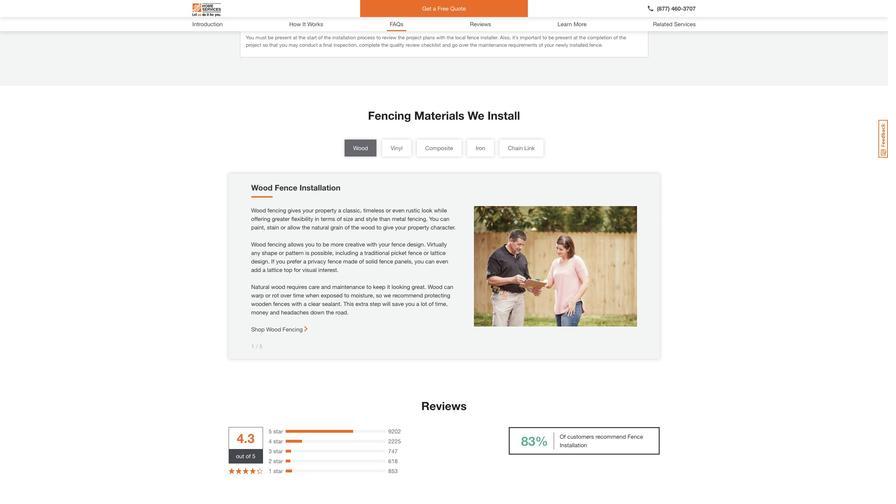 Task type: describe. For each thing, give the bounding box(es) containing it.
of inside natural wood requires care and maintenance to keep it looking great. wood can warp or rot over time when exposed to moisture, so we recommend protecting wooden fences with a clear sealant. this extra step will save you a lot of time, money and headaches down the road.
[[429, 301, 434, 308]]

protecting
[[425, 292, 451, 299]]

vinyl button
[[382, 140, 411, 157]]

to right need
[[277, 16, 283, 24]]

chain
[[508, 145, 523, 151]]

shape
[[262, 250, 277, 256]]

care
[[309, 284, 320, 291]]

4.3
[[237, 431, 255, 447]]

composite button
[[417, 140, 462, 157]]

vinyl
[[391, 145, 403, 151]]

so inside natural wood requires care and maintenance to keep it looking great. wood can warp or rot over time when exposed to moisture, so we recommend protecting wooden fences with a clear sealant. this extra step will save you a lot of time, money and headaches down the road.
[[376, 292, 382, 299]]

wood for wood
[[353, 145, 368, 151]]

1 horizontal spatial present
[[294, 16, 317, 24]]

can inside wood fencing gives your property a classic, timeless or even rustic look while offering greater flexibility in terms of size and style than metal fencing. you can paint, stain or allow the natural grain of the wood to give your property character.
[[441, 216, 450, 222]]

moisture,
[[351, 292, 375, 299]]

size
[[343, 216, 353, 222]]

4
[[269, 438, 272, 445]]

requirements
[[509, 42, 538, 48]]

panels,
[[395, 258, 413, 265]]

than
[[379, 216, 391, 222]]

maintenance inside natural wood requires care and maintenance to keep it looking great. wood can warp or rot over time when exposed to moisture, so we recommend protecting wooden fences with a clear sealant. this extra step will save you a lot of time, money and headaches down the road.
[[332, 284, 365, 291]]

you inside wood fencing gives your property a classic, timeless or even rustic look while offering greater flexibility in terms of size and style than metal fencing. you can paint, stain or allow the natural grain of the wood to give your property character.
[[429, 216, 439, 222]]

fence up interest.
[[328, 258, 342, 265]]

when
[[306, 292, 319, 299]]

with inside you must be present at the start of the installation process to review the project plans with the local fence installer. also, it's important to be present at the completion of the project so that you may conduct a final inspection, complete the quality review checklist and go over the maintenance requirements of your newly installed fence.
[[436, 34, 446, 40]]

2 horizontal spatial present
[[556, 34, 572, 40]]

the up installed
[[579, 34, 586, 40]]

your inside you must be present at the start of the installation process to review the project plans with the local fence installer. also, it's important to be present at the completion of the project so that you may conduct a final inspection, complete the quality review checklist and go over the maintenance requirements of your newly installed fence.
[[545, 42, 554, 48]]

greater
[[272, 216, 290, 222]]

sealant.
[[322, 301, 342, 308]]

maintenance inside you must be present at the start of the installation process to review the project plans with the local fence installer. also, it's important to be present at the completion of the project so that you may conduct a final inspection, complete the quality review checklist and go over the maintenance requirements of your newly installed fence.
[[479, 42, 507, 48]]

a down the creative
[[360, 250, 363, 256]]

installation inside of customers recommend fence installation
[[560, 442, 587, 449]]

top
[[284, 267, 293, 273]]

chain link button
[[500, 140, 544, 157]]

allows
[[288, 241, 304, 248]]

5 star
[[269, 429, 283, 435]]

1 vertical spatial reviews
[[422, 400, 467, 413]]

can inside natural wood requires care and maintenance to keep it looking great. wood can warp or rot over time when exposed to moisture, so we recommend protecting wooden fences with a clear sealant. this extra step will save you a lot of time, money and headaches down the road.
[[444, 284, 454, 291]]

faqs
[[390, 21, 404, 27]]

free
[[438, 5, 449, 12]]

853
[[389, 468, 398, 475]]

a right add
[[263, 267, 266, 273]]

picket
[[391, 250, 407, 256]]

1 vertical spatial lattice
[[267, 267, 283, 273]]

5 ☆ from the left
[[257, 468, 263, 476]]

will
[[383, 301, 391, 308]]

classic,
[[343, 207, 362, 214]]

you inside you must be present at the start of the installation process to review the project plans with the local fence installer. also, it's important to be present at the completion of the project so that you may conduct a final inspection, complete the quality review checklist and go over the maintenance requirements of your newly installed fence.
[[246, 34, 254, 40]]

3 star link
[[269, 448, 283, 456]]

0 vertical spatial fencing
[[368, 109, 411, 122]]

618
[[389, 458, 398, 465]]

may
[[289, 42, 298, 48]]

natural
[[312, 224, 329, 231]]

rustic
[[406, 207, 420, 214]]

clear
[[308, 301, 321, 308]]

and up exposed
[[321, 284, 331, 291]]

1 star link
[[269, 468, 283, 476]]

you up is
[[305, 241, 315, 248]]

or right shape
[[279, 250, 284, 256]]

pattern
[[286, 250, 304, 256]]

iron button
[[467, 140, 494, 157]]

1 / 5
[[251, 343, 263, 350]]

the up the final
[[324, 34, 331, 40]]

even inside wood fencing allows you to be more creative with your fence design. virtually any shape or pattern is possible, including a traditional picket fence or lattice design. if you prefer a privacy fence made of solid fence panels, you can even add a lattice top for visual interest.
[[436, 258, 449, 265]]

completion
[[588, 34, 612, 40]]

of inside wood fencing allows you to be more creative with your fence design. virtually any shape or pattern is possible, including a traditional picket fence or lattice design. if you prefer a privacy fence made of solid fence panels, you can even add a lattice top for visual interest.
[[359, 258, 364, 265]]

a left the clear
[[304, 301, 307, 308]]

1 at from the left
[[293, 34, 297, 40]]

your up flexibility
[[303, 207, 314, 214]]

fence inside you must be present at the start of the installation process to review the project plans with the local fence installer. also, it's important to be present at the completion of the project so that you may conduct a final inspection, complete the quality review checklist and go over the maintenance requirements of your newly installed fence.
[[467, 34, 479, 40]]

shop
[[251, 326, 265, 333]]

visual
[[303, 267, 317, 273]]

installation
[[332, 34, 356, 40]]

it
[[303, 21, 306, 27]]

747
[[389, 448, 398, 455]]

feedback link image
[[879, 120, 889, 158]]

2225 3 star
[[269, 438, 401, 455]]

(877) 460-3707
[[657, 5, 696, 12]]

the up "quality"
[[398, 34, 405, 40]]

0 vertical spatial project
[[406, 34, 422, 40]]

get
[[422, 5, 432, 12]]

2 star link
[[269, 458, 283, 466]]

over inside natural wood requires care and maintenance to keep it looking great. wood can warp or rot over time when exposed to moisture, so we recommend protecting wooden fences with a clear sealant. this extra step will save you a lot of time, money and headaches down the road.
[[281, 292, 292, 299]]

5 star link
[[269, 428, 283, 436]]

so inside you must be present at the start of the installation process to review the project plans with the local fence installer. also, it's important to be present at the completion of the project so that you may conduct a final inspection, complete the quality review checklist and go over the maintenance requirements of your newly installed fence.
[[263, 42, 268, 48]]

in
[[315, 216, 319, 222]]

to inside wood fencing allows you to be more creative with your fence design. virtually any shape or pattern is possible, including a traditional picket fence or lattice design. if you prefer a privacy fence made of solid fence panels, you can even add a lattice top for visual interest.
[[316, 241, 321, 248]]

with inside wood fencing allows you to be more creative with your fence design. virtually any shape or pattern is possible, including a traditional picket fence or lattice design. if you prefer a privacy fence made of solid fence panels, you can even add a lattice top for visual interest.
[[367, 241, 377, 248]]

a down is
[[303, 258, 306, 265]]

step
[[370, 301, 381, 308]]

installed
[[570, 42, 588, 48]]

fence inside of customers recommend fence installation
[[628, 434, 643, 441]]

your inside wood fencing allows you to be more creative with your fence design. virtually any shape or pattern is possible, including a traditional picket fence or lattice design. if you prefer a privacy fence made of solid fence panels, you can even add a lattice top for visual interest.
[[379, 241, 390, 248]]

fencing for greater
[[268, 207, 286, 214]]

you right if
[[276, 258, 285, 265]]

3707
[[684, 5, 696, 12]]

2 at from the left
[[574, 34, 578, 40]]

warp
[[251, 292, 264, 299]]

can inside wood fencing allows you to be more creative with your fence design. virtually any shape or pattern is possible, including a traditional picket fence or lattice design. if you prefer a privacy fence made of solid fence panels, you can even add a lattice top for visual interest.
[[426, 258, 435, 265]]

0 vertical spatial design.
[[407, 241, 426, 248]]

1 star from the top
[[273, 429, 283, 435]]

extra
[[356, 301, 368, 308]]

solid
[[366, 258, 378, 265]]

metal
[[392, 216, 406, 222]]

do
[[246, 16, 255, 24]]

even inside wood fencing gives your property a classic, timeless or even rustic look while offering greater flexibility in terms of size and style than metal fencing. you can paint, stain or allow the natural grain of the wood to give your property character.
[[393, 207, 405, 214]]

fencing inside shop wood fencing link
[[283, 326, 303, 333]]

3
[[269, 448, 272, 455]]

wood button
[[345, 140, 377, 157]]

5 for out of 5
[[252, 453, 256, 460]]

we
[[468, 109, 485, 122]]

more
[[574, 21, 587, 27]]

9202
[[389, 429, 401, 435]]

plans
[[423, 34, 435, 40]]

or inside natural wood requires care and maintenance to keep it looking great. wood can warp or rot over time when exposed to moisture, so we recommend protecting wooden fences with a clear sealant. this extra step will save you a lot of time, money and headaches down the road.
[[265, 292, 271, 299]]

that
[[269, 42, 278, 48]]

quality
[[390, 42, 405, 48]]

0 horizontal spatial installation
[[300, 183, 341, 193]]

/
[[256, 343, 258, 350]]

the right go
[[470, 42, 477, 48]]

checklist
[[422, 42, 441, 48]]

terms
[[321, 216, 335, 222]]

be left it
[[285, 16, 292, 24]]

747 2 star
[[269, 448, 398, 465]]

introduction
[[192, 21, 223, 27]]

of customers recommend fence installation
[[560, 434, 643, 449]]

2225
[[389, 438, 401, 445]]

it
[[387, 284, 390, 291]]

out
[[236, 453, 244, 460]]

wooden
[[251, 301, 272, 308]]

allow
[[287, 224, 301, 231]]

privacy
[[308, 258, 326, 265]]

0 vertical spatial lattice
[[431, 250, 446, 256]]

natural
[[251, 284, 270, 291]]

prefer
[[287, 258, 302, 265]]

need
[[260, 16, 275, 24]]

fences
[[273, 301, 290, 308]]

recommend inside natural wood requires care and maintenance to keep it looking great. wood can warp or rot over time when exposed to moisture, so we recommend protecting wooden fences with a clear sealant. this extra step will save you a lot of time, money and headaches down the road.
[[393, 292, 423, 299]]

of up grain
[[337, 216, 342, 222]]

requires
[[287, 284, 307, 291]]

0 vertical spatial reviews
[[470, 21, 491, 27]]

4 ☆ from the left
[[250, 468, 256, 476]]

to inside wood fencing gives your property a classic, timeless or even rustic look while offering greater flexibility in terms of size and style than metal fencing. you can paint, stain or allow the natural grain of the wood to give your property character.
[[377, 224, 382, 231]]

this
[[344, 301, 354, 308]]



Task type: locate. For each thing, give the bounding box(es) containing it.
out of 5
[[236, 453, 256, 460]]

wood inside wood fencing gives your property a classic, timeless or even rustic look while offering greater flexibility in terms of size and style than metal fencing. you can paint, stain or allow the natural grain of the wood to give your property character.
[[251, 207, 266, 214]]

installation down customers
[[560, 442, 587, 449]]

property down fencing.
[[408, 224, 429, 231]]

wood for wood fence installation
[[251, 183, 273, 193]]

1 horizontal spatial even
[[436, 258, 449, 265]]

for
[[294, 267, 301, 273]]

1 horizontal spatial at
[[574, 34, 578, 40]]

1 vertical spatial over
[[281, 292, 292, 299]]

1 horizontal spatial 5
[[260, 343, 263, 350]]

be inside wood fencing allows you to be more creative with your fence design. virtually any shape or pattern is possible, including a traditional picket fence or lattice design. if you prefer a privacy fence made of solid fence panels, you can even add a lattice top for visual interest.
[[323, 241, 329, 248]]

1 vertical spatial recommend
[[596, 434, 626, 441]]

the down flexibility
[[302, 224, 310, 231]]

1 horizontal spatial fencing
[[368, 109, 411, 122]]

star for 1
[[273, 468, 283, 475]]

(877) 460-3707 link
[[647, 4, 696, 13]]

customers
[[568, 434, 594, 441]]

complete
[[359, 42, 380, 48]]

star inside 618 1 star
[[273, 468, 283, 475]]

2 ★ from the left
[[236, 468, 242, 476]]

or left rot at left bottom
[[265, 292, 271, 299]]

time
[[293, 292, 304, 299]]

1 vertical spatial you
[[429, 216, 439, 222]]

2 horizontal spatial 5
[[269, 429, 272, 435]]

newly
[[556, 42, 569, 48]]

you left must at the left
[[246, 34, 254, 40]]

with up traditional
[[367, 241, 377, 248]]

wood inside button
[[353, 145, 368, 151]]

1 horizontal spatial recommend
[[596, 434, 626, 441]]

0 vertical spatial even
[[393, 207, 405, 214]]

the down sealant.
[[326, 309, 334, 316]]

0 vertical spatial with
[[436, 34, 446, 40]]

1 horizontal spatial review
[[406, 42, 420, 48]]

add
[[251, 267, 261, 273]]

can up character.
[[441, 216, 450, 222]]

your down metal
[[395, 224, 406, 231]]

0 horizontal spatial at
[[293, 34, 297, 40]]

related
[[653, 21, 673, 27]]

you right that
[[279, 42, 287, 48]]

1 vertical spatial project
[[246, 42, 261, 48]]

1 vertical spatial with
[[367, 241, 377, 248]]

and down classic,
[[355, 216, 365, 222]]

property up terms
[[315, 207, 337, 214]]

installation up in
[[300, 183, 341, 193]]

paint,
[[251, 224, 266, 231]]

related services
[[653, 21, 696, 27]]

a inside wood fencing gives your property a classic, timeless or even rustic look while offering greater flexibility in terms of size and style than metal fencing. you can paint, stain or allow the natural grain of the wood to give your property character.
[[338, 207, 341, 214]]

1 vertical spatial installation
[[560, 442, 587, 449]]

services
[[674, 21, 696, 27]]

must
[[256, 34, 267, 40]]

0 vertical spatial installation
[[300, 183, 341, 193]]

0 vertical spatial wood
[[361, 224, 375, 231]]

5 ★ from the left
[[257, 468, 263, 476]]

of down size in the left top of the page
[[345, 224, 350, 231]]

0 horizontal spatial property
[[315, 207, 337, 214]]

0 vertical spatial can
[[441, 216, 450, 222]]

you must be present at the start of the installation process to review the project plans with the local fence installer. also, it's important to be present at the completion of the project so that you may conduct a final inspection, complete the quality review checklist and go over the maintenance requirements of your newly installed fence.
[[246, 34, 627, 48]]

1 vertical spatial fencing
[[268, 241, 286, 248]]

star down 2 star 'link'
[[273, 468, 283, 475]]

1 vertical spatial wood
[[271, 284, 285, 291]]

final
[[323, 42, 332, 48]]

0 horizontal spatial with
[[292, 301, 302, 308]]

star for 3
[[273, 448, 283, 455]]

0 vertical spatial you
[[246, 34, 254, 40]]

1 horizontal spatial over
[[459, 42, 469, 48]]

recommend right customers
[[596, 434, 626, 441]]

fence
[[467, 34, 479, 40], [392, 241, 406, 248], [408, 250, 422, 256], [328, 258, 342, 265], [379, 258, 393, 265]]

1 vertical spatial fence
[[628, 434, 643, 441]]

0 horizontal spatial maintenance
[[332, 284, 365, 291]]

0 horizontal spatial project
[[246, 42, 261, 48]]

inspection,
[[334, 42, 358, 48]]

virtually
[[427, 241, 447, 248]]

get a free quote
[[422, 5, 466, 12]]

1 horizontal spatial project
[[406, 34, 422, 40]]

0 vertical spatial maintenance
[[479, 42, 507, 48]]

the right during
[[340, 16, 350, 24]]

star inside 2225 3 star
[[273, 448, 283, 455]]

2 ☆ from the left
[[236, 468, 242, 476]]

composite
[[426, 145, 453, 151]]

of right lot
[[429, 301, 434, 308]]

wood for wood fencing allows you to be more creative with your fence design. virtually any shape or pattern is possible, including a traditional picket fence or lattice design. if you prefer a privacy fence made of solid fence panels, you can even add a lattice top for visual interest.
[[251, 241, 266, 248]]

1 vertical spatial even
[[436, 258, 449, 265]]

0 horizontal spatial review
[[382, 34, 397, 40]]

wood down style
[[361, 224, 375, 231]]

☆ ☆ ☆ ☆ ☆
[[229, 468, 263, 476]]

of right start
[[318, 34, 323, 40]]

1 horizontal spatial maintenance
[[479, 42, 507, 48]]

2 vertical spatial can
[[444, 284, 454, 291]]

0 vertical spatial property
[[315, 207, 337, 214]]

great.
[[412, 284, 426, 291]]

1 vertical spatial maintenance
[[332, 284, 365, 291]]

3 star from the top
[[273, 448, 283, 455]]

interest.
[[318, 267, 339, 273]]

stain
[[267, 224, 279, 231]]

wood inside wood fencing allows you to be more creative with your fence design. virtually any shape or pattern is possible, including a traditional picket fence or lattice design. if you prefer a privacy fence made of solid fence panels, you can even add a lattice top for visual interest.
[[251, 241, 266, 248]]

how
[[289, 21, 301, 27]]

0 horizontal spatial fencing
[[283, 326, 303, 333]]

1 horizontal spatial so
[[376, 292, 382, 299]]

★
[[229, 468, 235, 476], [236, 468, 242, 476], [243, 468, 249, 476], [250, 468, 256, 476], [257, 468, 263, 476]]

1 horizontal spatial fence
[[628, 434, 643, 441]]

wood
[[353, 145, 368, 151], [251, 183, 273, 193], [251, 207, 266, 214], [251, 241, 266, 248], [428, 284, 443, 291], [266, 326, 281, 333]]

maintenance down installer.
[[479, 42, 507, 48]]

your up traditional
[[379, 241, 390, 248]]

reviews
[[470, 21, 491, 27], [422, 400, 467, 413]]

1 vertical spatial 1
[[269, 468, 272, 475]]

0 horizontal spatial 5
[[252, 453, 256, 460]]

learn
[[558, 21, 572, 27]]

installation?
[[352, 16, 389, 24]]

5 right /
[[260, 343, 263, 350]]

go
[[452, 42, 458, 48]]

1 horizontal spatial installation
[[560, 442, 587, 449]]

wood fence behind man and woman with clipboard image
[[474, 206, 637, 327]]

star inside 747 2 star
[[273, 458, 283, 465]]

wood for wood fencing gives your property a classic, timeless or even rustic look while offering greater flexibility in terms of size and style than metal fencing. you can paint, stain or allow the natural grain of the wood to give your property character.
[[251, 207, 266, 214]]

so left that
[[263, 42, 268, 48]]

wood inside natural wood requires care and maintenance to keep it looking great. wood can warp or rot over time when exposed to moisture, so we recommend protecting wooden fences with a clear sealant. this extra step will save you a lot of time, money and headaches down the road.
[[428, 284, 443, 291]]

2 vertical spatial 5
[[252, 453, 256, 460]]

2 vertical spatial with
[[292, 301, 302, 308]]

to up the "possible,"
[[316, 241, 321, 248]]

5 up 4
[[269, 429, 272, 435]]

review up "quality"
[[382, 34, 397, 40]]

or down "greater"
[[281, 224, 286, 231]]

shop wood fencing link
[[251, 326, 308, 334]]

wood fencing allows you to be more creative with your fence design. virtually any shape or pattern is possible, including a traditional picket fence or lattice design. if you prefer a privacy fence made of solid fence panels, you can even add a lattice top for visual interest.
[[251, 241, 449, 273]]

over down local
[[459, 42, 469, 48]]

maintenance up moisture,
[[332, 284, 365, 291]]

fencing materials we install
[[368, 109, 520, 122]]

2
[[269, 458, 272, 465]]

including
[[336, 250, 358, 256]]

5 for 1 / 5
[[260, 343, 263, 350]]

9202 4 star
[[269, 429, 401, 445]]

install
[[488, 109, 520, 122]]

0 horizontal spatial 1
[[251, 343, 254, 350]]

5 star from the top
[[273, 468, 283, 475]]

fence right local
[[467, 34, 479, 40]]

0 horizontal spatial lattice
[[267, 267, 283, 273]]

fencing
[[368, 109, 411, 122], [283, 326, 303, 333]]

be right the important
[[549, 34, 554, 40]]

1 down 2
[[269, 468, 272, 475]]

looking
[[392, 284, 410, 291]]

property
[[315, 207, 337, 214], [408, 224, 429, 231]]

a inside you must be present at the start of the installation process to review the project plans with the local fence installer. also, it's important to be present at the completion of the project so that you may conduct a final inspection, complete the quality review checklist and go over the maintenance requirements of your newly installed fence.
[[319, 42, 322, 48]]

character.
[[431, 224, 456, 231]]

1 horizontal spatial reviews
[[470, 21, 491, 27]]

so left we
[[376, 292, 382, 299]]

at up may
[[293, 34, 297, 40]]

over inside you must be present at the start of the installation process to review the project plans with the local fence installer. also, it's important to be present at the completion of the project so that you may conduct a final inspection, complete the quality review checklist and go over the maintenance requirements of your newly installed fence.
[[459, 42, 469, 48]]

fencing up the "vinyl" in the left top of the page
[[368, 109, 411, 122]]

get a free quote button
[[360, 0, 528, 17]]

fence up "panels,"
[[408, 250, 422, 256]]

1 vertical spatial 5
[[269, 429, 272, 435]]

you right "panels,"
[[415, 258, 424, 265]]

works
[[308, 21, 323, 27]]

0 vertical spatial 1
[[251, 343, 254, 350]]

1 left /
[[251, 343, 254, 350]]

1 vertical spatial fencing
[[283, 326, 303, 333]]

1 fencing from the top
[[268, 207, 286, 214]]

1 vertical spatial property
[[408, 224, 429, 231]]

offering
[[251, 216, 270, 222]]

the right 'completion' in the right top of the page
[[620, 34, 627, 40]]

fencing down headaches
[[283, 326, 303, 333]]

chain link
[[508, 145, 535, 151]]

4 ★ from the left
[[250, 468, 256, 476]]

a inside button
[[433, 5, 436, 12]]

1 ★ from the left
[[229, 468, 235, 476]]

rot
[[272, 292, 279, 299]]

618 1 star
[[269, 458, 398, 475]]

fencing up "greater"
[[268, 207, 286, 214]]

0 horizontal spatial so
[[263, 42, 268, 48]]

fencing up shape
[[268, 241, 286, 248]]

0 vertical spatial recommend
[[393, 292, 423, 299]]

even
[[393, 207, 405, 214], [436, 258, 449, 265]]

review right "quality"
[[406, 42, 420, 48]]

1 vertical spatial can
[[426, 258, 435, 265]]

0 horizontal spatial design.
[[251, 258, 270, 265]]

1 ☆ from the left
[[229, 468, 235, 476]]

0 vertical spatial so
[[263, 42, 268, 48]]

0 horizontal spatial recommend
[[393, 292, 423, 299]]

the left start
[[299, 34, 306, 40]]

0 horizontal spatial present
[[275, 34, 292, 40]]

1 vertical spatial so
[[376, 292, 382, 299]]

fence down traditional
[[379, 258, 393, 265]]

0 vertical spatial review
[[382, 34, 397, 40]]

over up fences
[[281, 292, 292, 299]]

star inside 9202 4 star
[[273, 438, 283, 445]]

exposed
[[321, 292, 343, 299]]

3 ★ from the left
[[243, 468, 249, 476]]

even down virtually
[[436, 258, 449, 265]]

0 horizontal spatial you
[[246, 34, 254, 40]]

and down fences
[[270, 309, 280, 316]]

fencing inside wood fencing gives your property a classic, timeless or even rustic look while offering greater flexibility in terms of size and style than metal fencing. you can paint, stain or allow the natural grain of the wood to give your property character.
[[268, 207, 286, 214]]

can up protecting
[[444, 284, 454, 291]]

of
[[560, 434, 566, 441]]

1 horizontal spatial wood
[[361, 224, 375, 231]]

4 star from the top
[[273, 458, 283, 465]]

or down virtually
[[424, 250, 429, 256]]

to up complete
[[377, 34, 381, 40]]

and inside you must be present at the start of the installation process to review the project plans with the local fence installer. also, it's important to be present at the completion of the project so that you may conduct a final inspection, complete the quality review checklist and go over the maintenance requirements of your newly installed fence.
[[442, 42, 451, 48]]

or up than
[[386, 207, 391, 214]]

1 horizontal spatial 1
[[269, 468, 272, 475]]

(877)
[[657, 5, 670, 12]]

1 vertical spatial review
[[406, 42, 420, 48]]

2 star from the top
[[273, 438, 283, 445]]

fence up picket
[[392, 241, 406, 248]]

can down virtually
[[426, 258, 435, 265]]

wood inside natural wood requires care and maintenance to keep it looking great. wood can warp or rot over time when exposed to moisture, so we recommend protecting wooden fences with a clear sealant. this extra step will save you a lot of time, money and headaches down the road.
[[271, 284, 285, 291]]

the down size in the left top of the page
[[351, 224, 359, 231]]

while
[[434, 207, 447, 214]]

wood fence installation
[[251, 183, 341, 193]]

the left "quality"
[[381, 42, 388, 48]]

so
[[263, 42, 268, 48], [376, 292, 382, 299]]

star
[[273, 429, 283, 435], [273, 438, 283, 445], [273, 448, 283, 455], [273, 458, 283, 465], [273, 468, 283, 475]]

lattice down if
[[267, 267, 283, 273]]

0 horizontal spatial reviews
[[422, 400, 467, 413]]

1 horizontal spatial with
[[367, 241, 377, 248]]

with down time
[[292, 301, 302, 308]]

5
[[260, 343, 263, 350], [269, 429, 272, 435], [252, 453, 256, 460]]

of left solid
[[359, 258, 364, 265]]

to up this
[[344, 292, 349, 299]]

recommend inside of customers recommend fence installation
[[596, 434, 626, 441]]

recommend down looking
[[393, 292, 423, 299]]

natural wood requires care and maintenance to keep it looking great. wood can warp or rot over time when exposed to moisture, so we recommend protecting wooden fences with a clear sealant. this extra step will save you a lot of time, money and headaches down the road.
[[251, 284, 454, 316]]

gives
[[288, 207, 301, 214]]

star up 4 star link
[[273, 429, 283, 435]]

you inside natural wood requires care and maintenance to keep it looking great. wood can warp or rot over time when exposed to moisture, so we recommend protecting wooden fences with a clear sealant. this extra step will save you a lot of time, money and headaches down the road.
[[406, 301, 415, 308]]

of right out
[[246, 453, 251, 460]]

1 inside 618 1 star
[[269, 468, 272, 475]]

fencing for shape
[[268, 241, 286, 248]]

wood inside wood fencing gives your property a classic, timeless or even rustic look while offering greater flexibility in terms of size and style than metal fencing. you can paint, stain or allow the natural grain of the wood to give your property character.
[[361, 224, 375, 231]]

0 horizontal spatial fence
[[275, 183, 298, 193]]

1 horizontal spatial property
[[408, 224, 429, 231]]

star for 2
[[273, 458, 283, 465]]

fence.
[[590, 42, 603, 48]]

your left newly
[[545, 42, 554, 48]]

design. left virtually
[[407, 241, 426, 248]]

at up installed
[[574, 34, 578, 40]]

over
[[459, 42, 469, 48], [281, 292, 292, 299]]

0 horizontal spatial wood
[[271, 284, 285, 291]]

to left "keep" on the left of the page
[[367, 284, 372, 291]]

traditional
[[365, 250, 390, 256]]

down
[[311, 309, 325, 316]]

a left lot
[[416, 301, 419, 308]]

0 vertical spatial over
[[459, 42, 469, 48]]

460-
[[672, 5, 684, 12]]

of right 'completion' in the right top of the page
[[614, 34, 618, 40]]

possible,
[[311, 250, 334, 256]]

1 vertical spatial design.
[[251, 258, 270, 265]]

the up go
[[447, 34, 454, 40]]

of down the important
[[539, 42, 543, 48]]

the inside natural wood requires care and maintenance to keep it looking great. wood can warp or rot over time when exposed to moisture, so we recommend protecting wooden fences with a clear sealant. this extra step will save you a lot of time, money and headaches down the road.
[[326, 309, 334, 316]]

you inside you must be present at the start of the installation process to review the project plans with the local fence installer. also, it's important to be present at the completion of the project so that you may conduct a final inspection, complete the quality review checklist and go over the maintenance requirements of your newly installed fence.
[[279, 42, 287, 48]]

0 vertical spatial 5
[[260, 343, 263, 350]]

wood
[[361, 224, 375, 231], [271, 284, 285, 291]]

1 horizontal spatial design.
[[407, 241, 426, 248]]

a
[[433, 5, 436, 12], [319, 42, 322, 48], [338, 207, 341, 214], [360, 250, 363, 256], [303, 258, 306, 265], [263, 267, 266, 273], [304, 301, 307, 308], [416, 301, 419, 308]]

you down while
[[429, 216, 439, 222]]

and
[[442, 42, 451, 48], [355, 216, 365, 222], [321, 284, 331, 291], [270, 309, 280, 316]]

1 horizontal spatial lattice
[[431, 250, 446, 256]]

do it for you logo image
[[192, 0, 221, 20]]

2 fencing from the top
[[268, 241, 286, 248]]

and left go
[[442, 42, 451, 48]]

a left the final
[[319, 42, 322, 48]]

0 vertical spatial fencing
[[268, 207, 286, 214]]

2 horizontal spatial with
[[436, 34, 446, 40]]

a right get
[[433, 5, 436, 12]]

a left classic,
[[338, 207, 341, 214]]

be up that
[[268, 34, 274, 40]]

with right plans
[[436, 34, 446, 40]]

and inside wood fencing gives your property a classic, timeless or even rustic look while offering greater flexibility in terms of size and style than metal fencing. you can paint, stain or allow the natural grain of the wood to give your property character.
[[355, 216, 365, 222]]

1 horizontal spatial you
[[429, 216, 439, 222]]

to left give
[[377, 224, 382, 231]]

star right 4
[[273, 438, 283, 445]]

lattice down virtually
[[431, 250, 446, 256]]

wood up rot at left bottom
[[271, 284, 285, 291]]

also,
[[500, 34, 511, 40]]

project down must at the left
[[246, 42, 261, 48]]

more
[[331, 241, 344, 248]]

be up the "possible,"
[[323, 241, 329, 248]]

fencing inside wood fencing allows you to be more creative with your fence design. virtually any shape or pattern is possible, including a traditional picket fence or lattice design. if you prefer a privacy fence made of solid fence panels, you can even add a lattice top for visual interest.
[[268, 241, 286, 248]]

to right the important
[[543, 34, 547, 40]]

0 horizontal spatial over
[[281, 292, 292, 299]]

83%
[[521, 434, 548, 449]]

design. up add
[[251, 258, 270, 265]]

even up metal
[[393, 207, 405, 214]]

grain
[[331, 224, 343, 231]]

0 horizontal spatial even
[[393, 207, 405, 214]]

3 ☆ from the left
[[243, 468, 249, 476]]

0 vertical spatial fence
[[275, 183, 298, 193]]

star for 4
[[273, 438, 283, 445]]

you right save
[[406, 301, 415, 308]]

you
[[246, 34, 254, 40], [429, 216, 439, 222]]

4 star link
[[269, 438, 283, 446]]

with inside natural wood requires care and maintenance to keep it looking great. wood can warp or rot over time when exposed to moisture, so we recommend protecting wooden fences with a clear sealant. this extra step will save you a lot of time, money and headaches down the road.
[[292, 301, 302, 308]]



Task type: vqa. For each thing, say whether or not it's contained in the screenshot.
top 499
no



